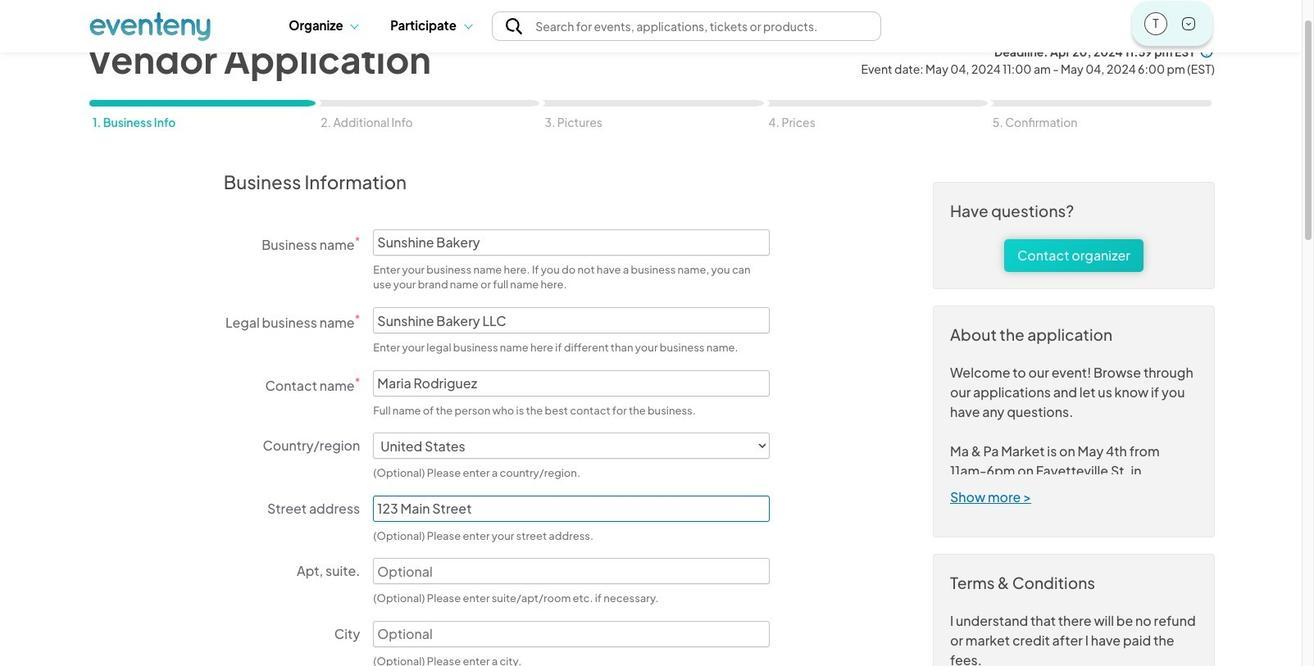 Task type: vqa. For each thing, say whether or not it's contained in the screenshot.
Secure form image
no



Task type: describe. For each thing, give the bounding box(es) containing it.
eventeny logo image
[[89, 11, 211, 41]]

main element
[[89, 0, 1213, 52]]

search image
[[506, 18, 522, 34]]

Optional text field
[[373, 496, 770, 522]]



Task type: locate. For each thing, give the bounding box(es) containing it.
0 vertical spatial optional text field
[[373, 559, 770, 585]]

None text field
[[373, 229, 770, 256]]

Optional text field
[[373, 559, 770, 585], [373, 621, 770, 648]]

1 vertical spatial optional text field
[[373, 621, 770, 648]]

tara element
[[1145, 13, 1167, 33]]

1 optional text field from the top
[[373, 559, 770, 585]]

2 optional text field from the top
[[373, 621, 770, 648]]

None text field
[[373, 308, 770, 334], [373, 370, 770, 397], [373, 308, 770, 334], [373, 370, 770, 397]]



